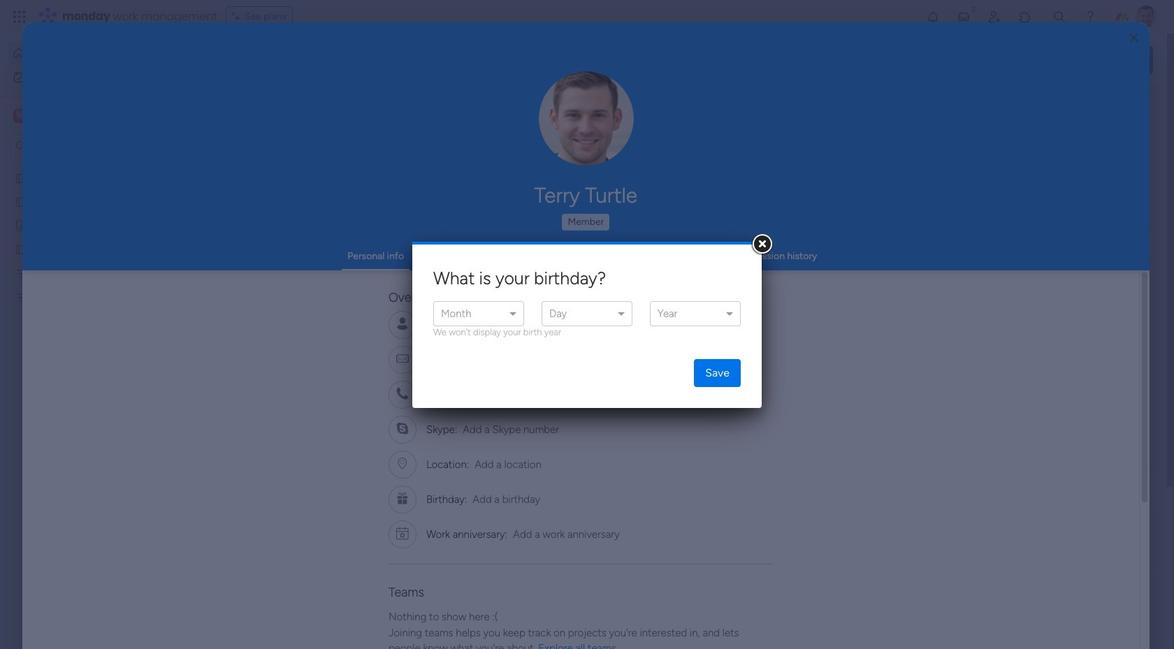 Task type: describe. For each thing, give the bounding box(es) containing it.
0 horizontal spatial public board image
[[15, 171, 28, 185]]

public board image down public dashboard icon
[[15, 243, 28, 256]]

1 vertical spatial public board image
[[462, 255, 477, 271]]

terry turtle image
[[1135, 6, 1158, 28]]

component image
[[233, 277, 246, 290]]

copied! image
[[520, 319, 530, 330]]

quick search results list box
[[216, 131, 910, 487]]

monday marketplace image
[[1019, 10, 1033, 24]]

invite members image
[[988, 10, 1002, 24]]

2 image
[[968, 1, 980, 16]]

select product image
[[13, 10, 27, 24]]

templates image image
[[956, 281, 1141, 378]]

public board image up component icon
[[233, 255, 249, 271]]

add to favorites image
[[415, 427, 429, 441]]

help center element
[[944, 577, 1153, 633]]

notifications image
[[926, 10, 940, 24]]



Task type: locate. For each thing, give the bounding box(es) containing it.
public dashboard image
[[15, 219, 28, 232]]

close image
[[1130, 33, 1139, 43]]

workspace image
[[13, 108, 27, 124], [15, 108, 25, 124]]

public board image
[[15, 195, 28, 208], [15, 243, 28, 256], [233, 255, 249, 271]]

1 horizontal spatial public board image
[[462, 255, 477, 271]]

add to favorites image
[[872, 256, 886, 269]]

public board image up public dashboard icon
[[15, 171, 28, 185]]

public board image up public dashboard icon
[[15, 195, 28, 208]]

option
[[0, 165, 178, 168]]

2 workspace image from the left
[[15, 108, 25, 124]]

see plans image
[[232, 9, 244, 24]]

getting started element
[[944, 509, 1153, 565]]

help image
[[1084, 10, 1098, 24]]

component image
[[462, 277, 475, 290]]

dapulse x slim image
[[1133, 101, 1149, 118]]

search everything image
[[1053, 10, 1067, 24]]

update feed image
[[957, 10, 971, 24]]

public board image
[[15, 171, 28, 185], [462, 255, 477, 271]]

0 vertical spatial public board image
[[15, 171, 28, 185]]

list box
[[0, 163, 178, 497]]

1 workspace image from the left
[[13, 108, 27, 124]]

public board image up component image
[[462, 255, 477, 271]]



Task type: vqa. For each thing, say whether or not it's contained in the screenshot.
2nd circle o Image from the bottom
no



